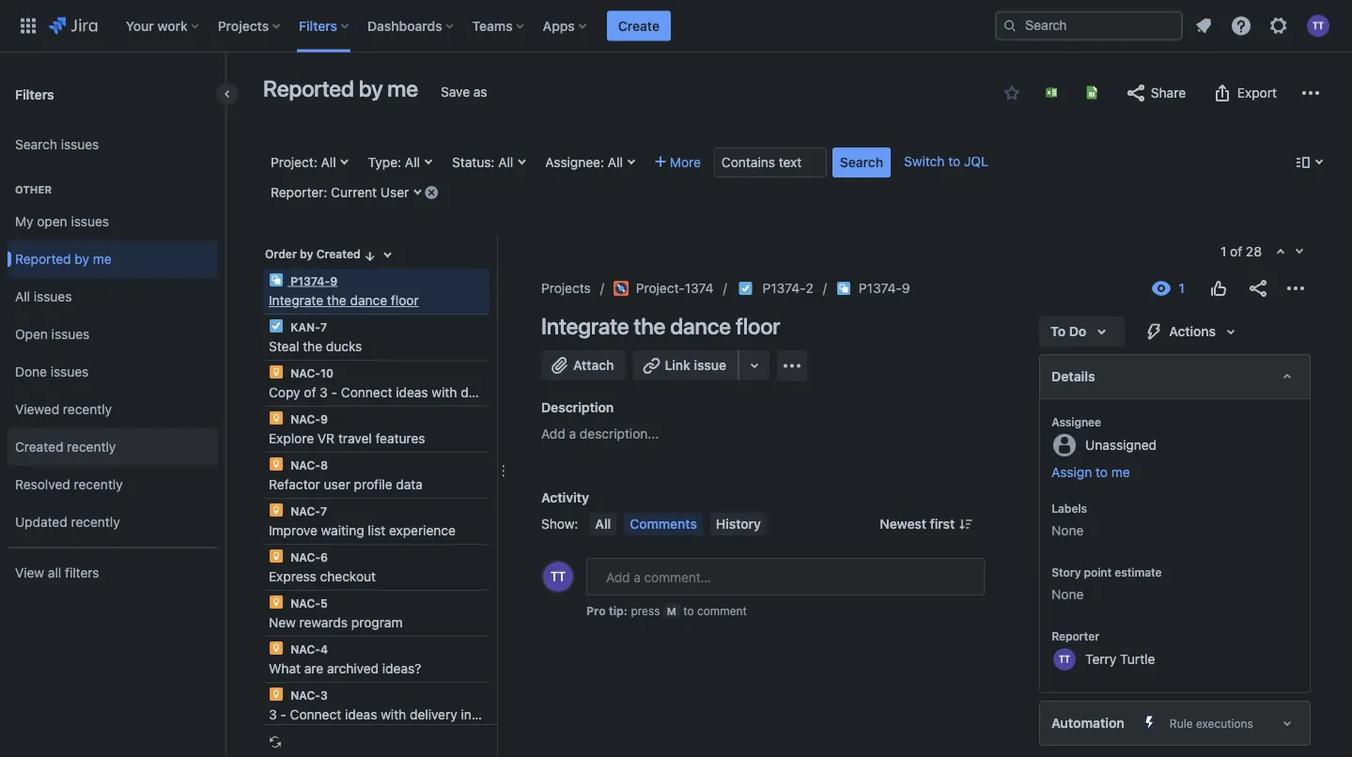 Task type: locate. For each thing, give the bounding box(es) containing it.
3 down are
[[321, 689, 328, 702]]

refactor user profile data
[[269, 477, 423, 493]]

by inside other "group"
[[75, 252, 89, 267]]

7 nac- from the top
[[291, 643, 321, 656]]

banner
[[0, 0, 1353, 53]]

created recently
[[15, 440, 116, 455]]

turtle
[[1121, 651, 1156, 667]]

save
[[441, 84, 470, 100]]

1 vertical spatial reported by me
[[15, 252, 112, 267]]

none
[[1052, 523, 1084, 539], [1052, 587, 1084, 603]]

your profile and settings image
[[1308, 15, 1330, 37]]

- down the 10
[[331, 385, 338, 400]]

idea image for explore
[[269, 411, 284, 426]]

apps button
[[537, 11, 594, 41]]

0 vertical spatial none
[[1052, 523, 1084, 539]]

the down the kan-7
[[303, 339, 323, 354]]

actions image
[[1285, 277, 1308, 300]]

5 idea image from the top
[[269, 641, 284, 656]]

apps
[[543, 18, 575, 33]]

Search field
[[996, 11, 1184, 41]]

recently up created recently
[[63, 402, 112, 418]]

0 vertical spatial to
[[949, 154, 961, 169]]

1 of 28
[[1221, 244, 1263, 259]]

idea image up the "improve"
[[269, 503, 284, 518]]

1 nac- from the top
[[291, 367, 321, 380]]

search inside search button
[[840, 155, 884, 170]]

user
[[381, 185, 409, 200]]

1 horizontal spatial reported
[[263, 75, 354, 102]]

to right m
[[684, 604, 694, 618]]

2 vertical spatial to
[[684, 604, 694, 618]]

1 vertical spatial of
[[304, 385, 316, 400]]

all right 'status:'
[[498, 155, 514, 170]]

nac- up the "improve"
[[291, 505, 321, 518]]

1 horizontal spatial of
[[1231, 244, 1243, 259]]

0 horizontal spatial with
[[381, 707, 406, 723]]

9 right subtask image in the right top of the page
[[902, 281, 911, 296]]

all
[[321, 155, 336, 170], [405, 155, 420, 170], [498, 155, 514, 170], [608, 155, 623, 170], [15, 289, 30, 305], [595, 517, 611, 532]]

search inside search issues link
[[15, 137, 57, 152]]

nac- up are
[[291, 643, 321, 656]]

0 horizontal spatial reported by me
[[15, 252, 112, 267]]

other
[[15, 184, 52, 196]]

2 horizontal spatial me
[[1112, 465, 1131, 480]]

link
[[665, 358, 691, 373]]

2 idea image from the top
[[269, 503, 284, 518]]

1 horizontal spatial delivery
[[461, 385, 509, 400]]

link web pages and more image
[[744, 354, 766, 377]]

idea image for new
[[269, 595, 284, 610]]

nac-4
[[288, 643, 328, 656]]

1 vertical spatial 7
[[321, 505, 327, 518]]

connect up travel
[[341, 385, 392, 400]]

nac- down steal the ducks
[[291, 367, 321, 380]]

data
[[396, 477, 423, 493]]

reported by me down filters popup button
[[263, 75, 418, 102]]

0 vertical spatial of
[[1231, 244, 1243, 259]]

created inside order by created link
[[316, 248, 361, 261]]

none down labels
[[1052, 523, 1084, 539]]

1 vertical spatial ideas
[[345, 707, 377, 723]]

1 vertical spatial created
[[15, 440, 63, 455]]

the for kan-7
[[303, 339, 323, 354]]

0 horizontal spatial floor
[[391, 293, 419, 308]]

by right order
[[300, 248, 313, 261]]

reported inside other "group"
[[15, 252, 71, 267]]

issues up 'my open issues'
[[61, 137, 99, 152]]

projects right work at the top of the page
[[218, 18, 269, 33]]

0 vertical spatial idea image
[[269, 457, 284, 472]]

actions
[[1170, 324, 1217, 339]]

rule
[[1170, 717, 1194, 730]]

to
[[1051, 324, 1066, 339]]

0 horizontal spatial search
[[15, 137, 57, 152]]

6
[[321, 551, 328, 564]]

6 nac- from the top
[[291, 597, 321, 610]]

reporter: current user
[[271, 185, 409, 200]]

nac-8
[[288, 459, 328, 472]]

small image right order by created
[[363, 249, 378, 264]]

3 down the 10
[[320, 385, 328, 400]]

1 horizontal spatial created
[[316, 248, 361, 261]]

0 vertical spatial 3
[[320, 385, 328, 400]]

menu bar
[[586, 513, 771, 536]]

4 idea image from the top
[[269, 595, 284, 610]]

view all filters link
[[8, 555, 218, 592]]

view
[[15, 566, 44, 581]]

of right "1"
[[1231, 244, 1243, 259]]

search up other
[[15, 137, 57, 152]]

idea image up new
[[269, 595, 284, 610]]

recently down 'viewed recently' link at the left bottom
[[67, 440, 116, 455]]

7 for the
[[320, 321, 327, 334]]

1 horizontal spatial -
[[331, 385, 338, 400]]

search button
[[833, 148, 891, 178]]

1 horizontal spatial dance
[[671, 313, 731, 339]]

0 vertical spatial in
[[512, 385, 523, 400]]

1 horizontal spatial ideas
[[396, 385, 428, 400]]

0 vertical spatial jira
[[526, 385, 548, 400]]

dance down 1374
[[671, 313, 731, 339]]

idea image up copy
[[269, 365, 284, 380]]

1 horizontal spatial p1374-
[[763, 281, 806, 296]]

search for search issues
[[15, 137, 57, 152]]

of down the nac-10
[[304, 385, 316, 400]]

automation
[[1052, 716, 1125, 731]]

none down story
[[1052, 587, 1084, 603]]

projects for 'projects' popup button
[[218, 18, 269, 33]]

primary element
[[11, 0, 996, 52]]

filters up search issues
[[15, 86, 54, 102]]

menu bar containing all
[[586, 513, 771, 536]]

dance up ducks
[[350, 293, 387, 308]]

open in microsoft excel image
[[1044, 85, 1060, 100]]

integrate the dance floor down the project-1374 link
[[541, 313, 781, 339]]

1 vertical spatial projects
[[541, 281, 591, 296]]

4 nac- from the top
[[291, 505, 321, 518]]

all right assignee:
[[608, 155, 623, 170]]

jira image
[[49, 15, 98, 37], [49, 15, 98, 37]]

2 7 from the top
[[321, 505, 327, 518]]

your
[[126, 18, 154, 33]]

3 nac- from the top
[[291, 459, 321, 472]]

by down dashboards
[[359, 75, 383, 102]]

viewed recently
[[15, 402, 112, 418]]

done
[[15, 364, 47, 380]]

0 horizontal spatial reported
[[15, 252, 71, 267]]

actions button
[[1132, 317, 1254, 347]]

0 horizontal spatial by
[[75, 252, 89, 267]]

1 7 from the top
[[320, 321, 327, 334]]

1 horizontal spatial integrate
[[541, 313, 629, 339]]

created down viewed
[[15, 440, 63, 455]]

1 horizontal spatial floor
[[736, 313, 781, 339]]

search for search
[[840, 155, 884, 170]]

assign to me
[[1052, 465, 1131, 480]]

1 horizontal spatial 9
[[330, 275, 338, 288]]

idea image down what
[[269, 687, 284, 702]]

idea image
[[269, 365, 284, 380], [269, 411, 284, 426], [269, 549, 284, 564], [269, 595, 284, 610], [269, 641, 284, 656], [269, 687, 284, 702]]

nac- for of
[[291, 367, 321, 380]]

to right assign
[[1096, 465, 1108, 480]]

9 down order by created link
[[330, 275, 338, 288]]

0 horizontal spatial ideas
[[345, 707, 377, 723]]

me inside reported by me link
[[93, 252, 112, 267]]

1 horizontal spatial projects
[[541, 281, 591, 296]]

all right type:
[[405, 155, 420, 170]]

issues for open issues
[[51, 327, 90, 342]]

idea image up explore
[[269, 411, 284, 426]]

1 vertical spatial filters
[[15, 86, 54, 102]]

0 vertical spatial filters
[[299, 18, 338, 33]]

me left save
[[388, 75, 418, 102]]

1374
[[685, 281, 714, 296]]

0 vertical spatial with
[[432, 385, 457, 400]]

resolved
[[15, 477, 70, 493]]

all up "reporter: current user"
[[321, 155, 336, 170]]

1 vertical spatial me
[[93, 252, 112, 267]]

p1374- left copy link to issue image
[[859, 281, 902, 296]]

p1374-9 right subtask image in the right top of the page
[[859, 281, 911, 296]]

7 up the waiting
[[321, 505, 327, 518]]

newest first button
[[869, 513, 985, 536]]

8
[[321, 459, 328, 472]]

the for p1374-9
[[327, 293, 347, 308]]

0 horizontal spatial projects
[[218, 18, 269, 33]]

experience
[[389, 523, 456, 539]]

recently down resolved recently 'link'
[[71, 515, 120, 530]]

with
[[432, 385, 457, 400], [381, 707, 406, 723]]

issues up viewed recently
[[51, 364, 89, 380]]

issues up open issues
[[34, 289, 72, 305]]

0 vertical spatial integrate the dance floor
[[269, 293, 419, 308]]

add
[[541, 426, 566, 442]]

recently down the created recently link
[[74, 477, 123, 493]]

0 vertical spatial created
[[316, 248, 361, 261]]

not available - this is the first issue image
[[1274, 245, 1289, 260]]

search left switch
[[840, 155, 884, 170]]

0 vertical spatial reported
[[263, 75, 354, 102]]

vote options: no one has voted for this issue yet. image
[[1208, 277, 1231, 300]]

integrate up kan-
[[269, 293, 324, 308]]

0 horizontal spatial small image
[[363, 249, 378, 264]]

reported down filters popup button
[[263, 75, 354, 102]]

5
[[321, 597, 328, 610]]

created
[[316, 248, 361, 261], [15, 440, 63, 455]]

0 vertical spatial reported by me
[[263, 75, 418, 102]]

reported up all issues at the left top of page
[[15, 252, 71, 267]]

Add a comment… field
[[587, 558, 985, 596]]

the up the kan-7
[[327, 293, 347, 308]]

software
[[552, 385, 606, 400], [501, 707, 555, 723]]

0 horizontal spatial 9
[[321, 413, 328, 426]]

2 horizontal spatial 9
[[902, 281, 911, 296]]

search image
[[1003, 18, 1018, 33]]

1 horizontal spatial search
[[840, 155, 884, 170]]

1 idea image from the top
[[269, 457, 284, 472]]

recently for resolved recently
[[74, 477, 123, 493]]

projects inside popup button
[[218, 18, 269, 33]]

projects button
[[212, 11, 288, 41]]

1 horizontal spatial me
[[388, 75, 418, 102]]

- down what
[[281, 707, 287, 723]]

1 none from the top
[[1052, 523, 1084, 539]]

add a description...
[[541, 426, 659, 442]]

improve waiting list experience
[[269, 523, 456, 539]]

small image inside order by created link
[[363, 249, 378, 264]]

current
[[331, 185, 377, 200]]

0 vertical spatial delivery
[[461, 385, 509, 400]]

0 vertical spatial 7
[[320, 321, 327, 334]]

0 horizontal spatial delivery
[[410, 707, 458, 723]]

6 idea image from the top
[[269, 687, 284, 702]]

express checkout
[[269, 569, 376, 585]]

project:
[[271, 155, 318, 170]]

p1374- for task image
[[763, 281, 806, 296]]

me down "unassigned"
[[1112, 465, 1131, 480]]

1 vertical spatial small image
[[363, 249, 378, 264]]

Search issues using keywords text field
[[714, 148, 827, 178]]

banner containing your work
[[0, 0, 1353, 53]]

1 vertical spatial reported
[[15, 252, 71, 267]]

1 horizontal spatial to
[[949, 154, 961, 169]]

9 up vr
[[321, 413, 328, 426]]

remove criteria image
[[424, 185, 439, 200]]

projects left 'project 1374' image
[[541, 281, 591, 296]]

dance
[[350, 293, 387, 308], [671, 313, 731, 339]]

assignee pin to top. only you can see pinned fields. image
[[1106, 415, 1121, 430]]

subtask image
[[837, 281, 852, 296]]

p1374- right task image
[[763, 281, 806, 296]]

to inside button
[[1096, 465, 1108, 480]]

all up the open
[[15, 289, 30, 305]]

ideas up features
[[396, 385, 428, 400]]

0 horizontal spatial created
[[15, 440, 63, 455]]

dashboards button
[[362, 11, 461, 41]]

of
[[1231, 244, 1243, 259], [304, 385, 316, 400]]

list
[[368, 523, 386, 539]]

0 vertical spatial search
[[15, 137, 57, 152]]

projects
[[218, 18, 269, 33], [541, 281, 591, 296]]

in
[[512, 385, 523, 400], [461, 707, 472, 723]]

1 horizontal spatial jira
[[526, 385, 548, 400]]

9
[[330, 275, 338, 288], [902, 281, 911, 296], [321, 413, 328, 426]]

issues
[[61, 137, 99, 152], [71, 214, 109, 229], [34, 289, 72, 305], [51, 327, 90, 342], [51, 364, 89, 380]]

1 vertical spatial none
[[1052, 587, 1084, 603]]

1 vertical spatial jira
[[475, 707, 497, 723]]

2 horizontal spatial the
[[634, 313, 666, 339]]

none for labels
[[1052, 523, 1084, 539]]

3 idea image from the top
[[269, 549, 284, 564]]

to left jql
[[949, 154, 961, 169]]

add app image
[[781, 355, 804, 377]]

recently for updated recently
[[71, 515, 120, 530]]

nac- up refactor
[[291, 459, 321, 472]]

1 vertical spatial with
[[381, 707, 406, 723]]

idea image up refactor
[[269, 457, 284, 472]]

p1374-9 down order by created
[[288, 275, 338, 288]]

subtask image
[[269, 273, 284, 288]]

issues right open
[[71, 214, 109, 229]]

0 vertical spatial dance
[[350, 293, 387, 308]]

issues right the open
[[51, 327, 90, 342]]

me down my open issues link
[[93, 252, 112, 267]]

2 idea image from the top
[[269, 411, 284, 426]]

help image
[[1231, 15, 1253, 37]]

recently inside 'link'
[[74, 477, 123, 493]]

of for copy
[[304, 385, 316, 400]]

recently inside 'link'
[[71, 515, 120, 530]]

1 vertical spatial in
[[461, 707, 472, 723]]

projects link
[[541, 277, 591, 300]]

idea image
[[269, 457, 284, 472], [269, 503, 284, 518]]

created right order
[[316, 248, 361, 261]]

integrate up the attach button
[[541, 313, 629, 339]]

jql
[[965, 154, 989, 169]]

0 horizontal spatial me
[[93, 252, 112, 267]]

teams button
[[467, 11, 532, 41]]

1 horizontal spatial integrate the dance floor
[[541, 313, 781, 339]]

p1374-2
[[763, 281, 814, 296]]

1 vertical spatial idea image
[[269, 503, 284, 518]]

1 horizontal spatial the
[[327, 293, 347, 308]]

8 nac- from the top
[[291, 689, 321, 702]]

0 horizontal spatial jira
[[475, 707, 497, 723]]

1 idea image from the top
[[269, 365, 284, 380]]

explore
[[269, 431, 314, 447]]

done issues
[[15, 364, 89, 380]]

project: all
[[271, 155, 336, 170]]

all right show:
[[595, 517, 611, 532]]

projects for projects link
[[541, 281, 591, 296]]

small image left the open in microsoft excel icon
[[1005, 86, 1020, 101]]

jira
[[526, 385, 548, 400], [475, 707, 497, 723]]

nac- down are
[[291, 689, 321, 702]]

nac- for waiting
[[291, 505, 321, 518]]

nac- up the rewards
[[291, 597, 321, 610]]

copy link to issue image
[[907, 280, 922, 295]]

issues for all issues
[[34, 289, 72, 305]]

5 nac- from the top
[[291, 551, 321, 564]]

1 vertical spatial connect
[[290, 707, 342, 723]]

1 vertical spatial search
[[840, 155, 884, 170]]

all inside button
[[595, 517, 611, 532]]

-
[[331, 385, 338, 400], [281, 707, 287, 723]]

2 vertical spatial me
[[1112, 465, 1131, 480]]

1 horizontal spatial by
[[300, 248, 313, 261]]

3 down what
[[269, 707, 277, 723]]

nac- up explore
[[291, 413, 321, 426]]

updated
[[15, 515, 67, 530]]

ideas down archived
[[345, 707, 377, 723]]

done issues link
[[8, 353, 218, 391]]

filters right 'projects' popup button
[[299, 18, 338, 33]]

all issues link
[[8, 278, 218, 316]]

nac-5
[[288, 597, 328, 610]]

p1374- down order by created
[[291, 275, 330, 288]]

by down 'my open issues'
[[75, 252, 89, 267]]

the down the 'project-'
[[634, 313, 666, 339]]

terry
[[1086, 651, 1117, 667]]

connect down nac-3
[[290, 707, 342, 723]]

1 vertical spatial software
[[501, 707, 555, 723]]

nac- up express
[[291, 551, 321, 564]]

reported by me down 'my open issues'
[[15, 252, 112, 267]]

7 up steal the ducks
[[320, 321, 327, 334]]

integrate the dance floor up the kan-7
[[269, 293, 419, 308]]

appswitcher icon image
[[17, 15, 39, 37]]

2 nac- from the top
[[291, 413, 321, 426]]

0 horizontal spatial in
[[461, 707, 472, 723]]

2 horizontal spatial to
[[1096, 465, 1108, 480]]

1 horizontal spatial filters
[[299, 18, 338, 33]]

all for status: all
[[498, 155, 514, 170]]

issues for done issues
[[51, 364, 89, 380]]

teams
[[473, 18, 513, 33]]

ducks
[[326, 339, 362, 354]]

2 horizontal spatial p1374-
[[859, 281, 902, 296]]

integrate
[[269, 293, 324, 308], [541, 313, 629, 339]]

2 none from the top
[[1052, 587, 1084, 603]]

1 vertical spatial floor
[[736, 313, 781, 339]]

1 vertical spatial to
[[1096, 465, 1108, 480]]

0 horizontal spatial to
[[684, 604, 694, 618]]

0 vertical spatial me
[[388, 75, 418, 102]]

my
[[15, 214, 33, 229]]

0 horizontal spatial the
[[303, 339, 323, 354]]

improve
[[269, 523, 318, 539]]

idea image for copy
[[269, 365, 284, 380]]

idea image up express
[[269, 549, 284, 564]]

of for 1
[[1231, 244, 1243, 259]]

idea image up what
[[269, 641, 284, 656]]

small image
[[1005, 86, 1020, 101], [363, 249, 378, 264]]

1 horizontal spatial with
[[432, 385, 457, 400]]

2
[[806, 281, 814, 296]]

0 vertical spatial projects
[[218, 18, 269, 33]]



Task type: vqa. For each thing, say whether or not it's contained in the screenshot.
bottommost Issue type: Sub-task image
no



Task type: describe. For each thing, give the bounding box(es) containing it.
search issues link
[[8, 126, 218, 164]]

1 vertical spatial integrate the dance floor
[[541, 313, 781, 339]]

labels pin to top. only you can see pinned fields. image
[[1092, 501, 1107, 516]]

more button
[[648, 148, 709, 178]]

user
[[324, 477, 351, 493]]

idea image for express
[[269, 549, 284, 564]]

details element
[[1040, 354, 1311, 400]]

nac- for rewards
[[291, 597, 321, 610]]

travel
[[338, 431, 372, 447]]

nac-10
[[288, 367, 334, 380]]

all for type: all
[[405, 155, 420, 170]]

recently for created recently
[[67, 440, 116, 455]]

status: all
[[452, 155, 514, 170]]

show:
[[541, 517, 579, 532]]

resolved recently
[[15, 477, 123, 493]]

profile
[[354, 477, 393, 493]]

a
[[569, 426, 576, 442]]

28
[[1246, 244, 1263, 259]]

updated recently link
[[8, 504, 218, 541]]

me inside assign to me button
[[1112, 465, 1131, 480]]

pro tip: press m to comment
[[587, 604, 747, 618]]

0 vertical spatial connect
[[341, 385, 392, 400]]

share
[[1151, 85, 1186, 101]]

open
[[37, 214, 67, 229]]

express
[[269, 569, 317, 585]]

search issues
[[15, 137, 99, 152]]

open issues link
[[8, 316, 218, 353]]

all for project: all
[[321, 155, 336, 170]]

0 horizontal spatial dance
[[350, 293, 387, 308]]

attach button
[[541, 351, 626, 381]]

to for switch
[[949, 154, 961, 169]]

checkout
[[320, 569, 376, 585]]

reporter:
[[271, 185, 327, 200]]

1 horizontal spatial reported by me
[[263, 75, 418, 102]]

to do
[[1051, 324, 1087, 339]]

pro
[[587, 604, 606, 618]]

comment
[[698, 604, 747, 618]]

2 horizontal spatial by
[[359, 75, 383, 102]]

reported by me inside reported by me link
[[15, 252, 112, 267]]

0 vertical spatial ideas
[[396, 385, 428, 400]]

rule executions
[[1170, 717, 1254, 730]]

10
[[321, 367, 334, 380]]

copy of 3 - connect ideas with delivery in jira software
[[269, 385, 606, 400]]

copy
[[269, 385, 300, 400]]

estimate
[[1115, 566, 1162, 579]]

0 horizontal spatial p1374-
[[291, 275, 330, 288]]

unassigned
[[1086, 437, 1157, 453]]

0 vertical spatial software
[[552, 385, 606, 400]]

all button
[[590, 513, 617, 536]]

recently for viewed recently
[[63, 402, 112, 418]]

comments
[[630, 517, 697, 532]]

all inside other "group"
[[15, 289, 30, 305]]

9 for floor
[[330, 275, 338, 288]]

notifications image
[[1193, 15, 1216, 37]]

my open issues link
[[8, 203, 218, 241]]

kan-7
[[288, 321, 327, 334]]

labels
[[1052, 502, 1088, 515]]

p1374-9 link
[[859, 277, 911, 300]]

as
[[474, 84, 488, 100]]

next issue 'kan-7' ( type 'j' ) image
[[1293, 244, 1308, 259]]

newest first
[[880, 517, 955, 532]]

features
[[376, 431, 425, 447]]

2 vertical spatial 3
[[269, 707, 277, 723]]

idea image for what
[[269, 641, 284, 656]]

newest
[[880, 517, 927, 532]]

nac- for vr
[[291, 413, 321, 426]]

details
[[1052, 369, 1096, 385]]

0 horizontal spatial integrate
[[269, 293, 324, 308]]

0 vertical spatial floor
[[391, 293, 419, 308]]

m
[[667, 605, 677, 618]]

nac- for checkout
[[291, 551, 321, 564]]

history
[[716, 517, 761, 532]]

open in google sheets image
[[1085, 85, 1100, 100]]

switch
[[904, 154, 945, 169]]

point
[[1084, 566, 1112, 579]]

steal the ducks
[[269, 339, 362, 354]]

link issue
[[665, 358, 727, 373]]

by for reported by me link
[[75, 252, 89, 267]]

nac- for -
[[291, 689, 321, 702]]

1 vertical spatial integrate
[[541, 313, 629, 339]]

1 vertical spatial delivery
[[410, 707, 458, 723]]

assign
[[1052, 465, 1093, 480]]

activity
[[541, 490, 589, 506]]

nac-9
[[288, 413, 328, 426]]

created inside the created recently link
[[15, 440, 63, 455]]

nac-7
[[288, 505, 327, 518]]

nac-3
[[288, 689, 328, 702]]

new
[[269, 615, 296, 631]]

1 vertical spatial dance
[[671, 313, 731, 339]]

filters button
[[293, 11, 356, 41]]

0 horizontal spatial integrate the dance floor
[[269, 293, 419, 308]]

type:
[[368, 155, 402, 170]]

task image
[[269, 319, 284, 334]]

are
[[304, 661, 324, 677]]

p1374- for subtask image in the right top of the page
[[859, 281, 902, 296]]

idea image for 3
[[269, 687, 284, 702]]

nac- for are
[[291, 643, 321, 656]]

1 horizontal spatial small image
[[1005, 86, 1020, 101]]

assignee: all
[[546, 155, 623, 170]]

history button
[[711, 513, 767, 536]]

assign to me button
[[1052, 463, 1292, 482]]

automation element
[[1040, 701, 1311, 746]]

7 for waiting
[[321, 505, 327, 518]]

issues for search issues
[[61, 137, 99, 152]]

resolved recently link
[[8, 466, 218, 504]]

task image
[[738, 281, 754, 296]]

idea image for improve waiting list experience
[[269, 503, 284, 518]]

share image
[[1248, 277, 1270, 300]]

reporter
[[1052, 630, 1100, 643]]

1 vertical spatial -
[[281, 707, 287, 723]]

filters inside popup button
[[299, 18, 338, 33]]

my open issues
[[15, 214, 109, 229]]

refactor
[[269, 477, 320, 493]]

updated recently
[[15, 515, 120, 530]]

1 vertical spatial 3
[[321, 689, 328, 702]]

0 vertical spatial -
[[331, 385, 338, 400]]

idea image for refactor user profile data
[[269, 457, 284, 472]]

profile image of terry turtle image
[[543, 562, 573, 592]]

other group
[[8, 164, 218, 547]]

vr
[[318, 431, 335, 447]]

project 1374 image
[[614, 281, 629, 296]]

all for assignee: all
[[608, 155, 623, 170]]

comments button
[[624, 513, 703, 536]]

what are archived ideas?
[[269, 661, 421, 677]]

description...
[[580, 426, 659, 442]]

to for assign
[[1096, 465, 1108, 480]]

assignee
[[1052, 416, 1102, 429]]

newest first image
[[959, 517, 974, 532]]

by for order by created link
[[300, 248, 313, 261]]

view all filters
[[15, 566, 99, 581]]

1 horizontal spatial in
[[512, 385, 523, 400]]

type: all
[[368, 155, 420, 170]]

none for story point estimate
[[1052, 587, 1084, 603]]

save as button
[[431, 77, 497, 107]]

link issue button
[[633, 351, 740, 381]]

open issues
[[15, 327, 90, 342]]

your work
[[126, 18, 188, 33]]

export button
[[1202, 78, 1287, 108]]

9 for features
[[321, 413, 328, 426]]

order by created
[[265, 248, 361, 261]]

1 horizontal spatial p1374-9
[[859, 281, 911, 296]]

to do button
[[1040, 317, 1125, 347]]

settings image
[[1268, 15, 1291, 37]]

order
[[265, 248, 297, 261]]

create
[[618, 18, 660, 33]]

0 horizontal spatial p1374-9
[[288, 275, 338, 288]]

status:
[[452, 155, 495, 170]]

nac- for user
[[291, 459, 321, 472]]



